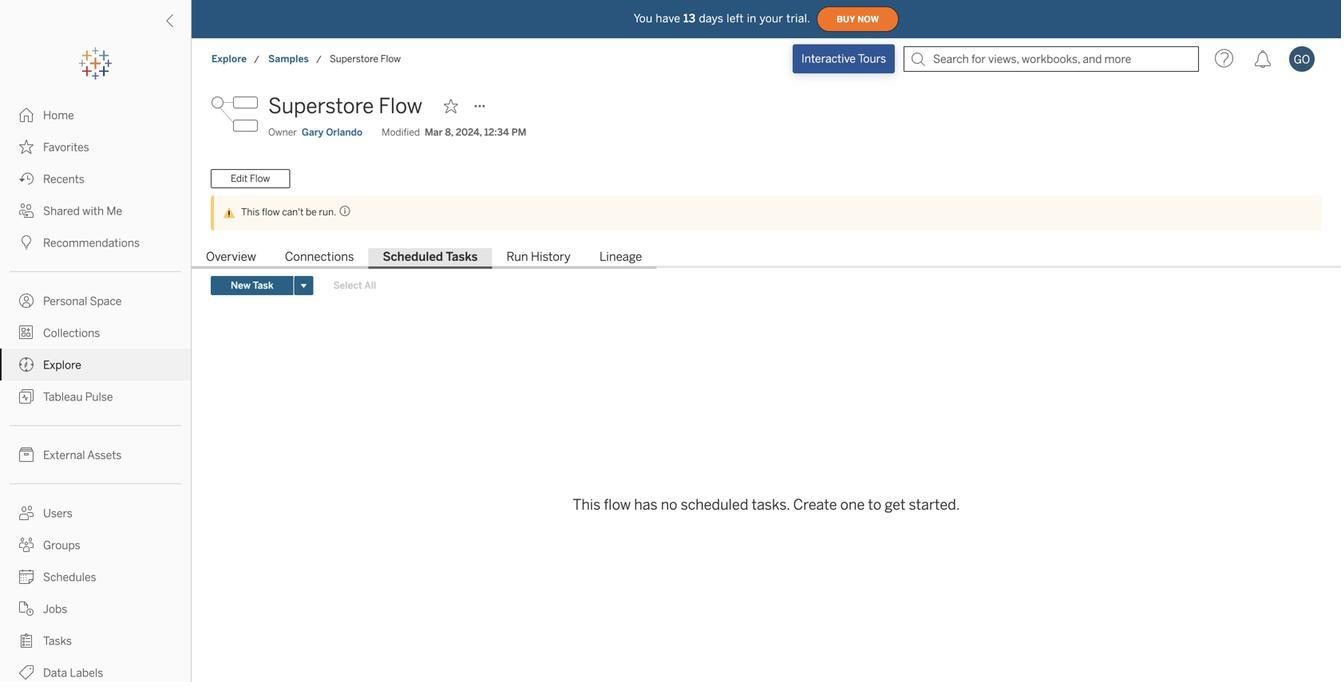 Task type: vqa. For each thing, say whether or not it's contained in the screenshot.
Tag…
no



Task type: locate. For each thing, give the bounding box(es) containing it.
schedules
[[43, 571, 96, 585]]

favorites link
[[0, 131, 191, 163]]

buy now
[[837, 14, 879, 24]]

all
[[364, 280, 376, 292]]

your
[[760, 12, 784, 25]]

flow
[[262, 206, 280, 218], [604, 497, 631, 514]]

new task
[[231, 280, 274, 292]]

0 vertical spatial explore link
[[211, 51, 248, 67]]

0 horizontal spatial /
[[254, 54, 259, 65]]

1 vertical spatial flow
[[379, 94, 423, 119]]

1 vertical spatial explore
[[43, 359, 81, 372]]

lineage
[[600, 250, 642, 264]]

0 horizontal spatial flow
[[262, 206, 280, 218]]

pm
[[512, 127, 527, 138]]

owner gary orlando
[[268, 127, 363, 138]]

recents link
[[0, 163, 191, 195]]

flow left can't
[[262, 206, 280, 218]]

run
[[507, 250, 528, 264]]

assets
[[87, 449, 122, 462]]

scheduled tasks
[[383, 250, 478, 264]]

collections
[[43, 327, 100, 340]]

external assets
[[43, 449, 122, 462]]

explore link
[[211, 51, 248, 67], [0, 349, 191, 381]]

shared with me
[[43, 205, 122, 218]]

tasks down jobs
[[43, 635, 72, 648]]

flow
[[381, 53, 401, 65], [379, 94, 423, 119], [250, 173, 270, 185]]

be
[[306, 206, 317, 218]]

0 horizontal spatial this
[[241, 206, 260, 218]]

edit flow
[[231, 173, 270, 185]]

1 horizontal spatial this
[[573, 497, 601, 514]]

tasks
[[446, 250, 478, 264], [43, 635, 72, 648]]

1 vertical spatial this
[[573, 497, 601, 514]]

1 vertical spatial tasks
[[43, 635, 72, 648]]

1 vertical spatial superstore
[[268, 94, 374, 119]]

recents
[[43, 173, 84, 186]]

12:34
[[484, 127, 509, 138]]

/ for explore /
[[254, 54, 259, 65]]

/ right samples link
[[316, 54, 321, 65]]

2 vertical spatial flow
[[250, 173, 270, 185]]

navigation panel element
[[0, 48, 191, 683]]

/ inside explore /
[[254, 54, 259, 65]]

0 horizontal spatial tasks
[[43, 635, 72, 648]]

modified mar 8, 2024, 12:34 pm
[[382, 127, 527, 138]]

modified
[[382, 127, 420, 138]]

flow image
[[211, 90, 259, 138]]

tasks right "scheduled"
[[446, 250, 478, 264]]

flow left has
[[604, 497, 631, 514]]

samples /
[[268, 53, 321, 65]]

this flow can't be run.
[[241, 206, 336, 218]]

/ inside samples /
[[316, 54, 321, 65]]

home link
[[0, 99, 191, 131]]

this
[[241, 206, 260, 218], [573, 497, 601, 514]]

1 horizontal spatial explore
[[212, 53, 247, 65]]

trial.
[[787, 12, 811, 25]]

personal
[[43, 295, 87, 308]]

tableau pulse
[[43, 391, 113, 404]]

superstore
[[330, 53, 379, 65], [268, 94, 374, 119]]

external assets link
[[0, 439, 191, 471]]

tours
[[858, 52, 886, 65]]

tasks.
[[752, 497, 790, 514]]

sub-spaces tab list
[[192, 248, 1342, 269]]

tasks inside sub-spaces 'tab list'
[[446, 250, 478, 264]]

collections link
[[0, 317, 191, 349]]

superstore up owner gary orlando
[[268, 94, 374, 119]]

explore for explore
[[43, 359, 81, 372]]

1 vertical spatial flow
[[604, 497, 631, 514]]

13
[[684, 12, 696, 25]]

tasks inside 'main navigation. press the up and down arrow keys to access links.' element
[[43, 635, 72, 648]]

1 / from the left
[[254, 54, 259, 65]]

explore for explore /
[[212, 53, 247, 65]]

can't
[[282, 206, 304, 218]]

run history
[[507, 250, 571, 264]]

history
[[531, 250, 571, 264]]

explore link up flow image
[[211, 51, 248, 67]]

2 / from the left
[[316, 54, 321, 65]]

1 vertical spatial explore link
[[0, 349, 191, 381]]

data labels link
[[0, 657, 191, 683]]

edit flow button
[[211, 169, 290, 188]]

1 horizontal spatial flow
[[604, 497, 631, 514]]

superstore flow up orlando on the top left of page
[[268, 94, 423, 119]]

this down 'edit flow'
[[241, 206, 260, 218]]

explore up flow image
[[212, 53, 247, 65]]

interactive tours
[[802, 52, 886, 65]]

explore link up pulse
[[0, 349, 191, 381]]

samples link
[[268, 51, 310, 67]]

new task button
[[211, 276, 294, 295]]

1 horizontal spatial tasks
[[446, 250, 478, 264]]

0 vertical spatial flow
[[262, 206, 280, 218]]

0 vertical spatial superstore flow
[[330, 53, 401, 65]]

data labels
[[43, 667, 103, 680]]

home
[[43, 109, 74, 122]]

personal space link
[[0, 285, 191, 317]]

1 horizontal spatial /
[[316, 54, 321, 65]]

you have 13 days left in your trial.
[[634, 12, 811, 25]]

labels
[[70, 667, 103, 680]]

/
[[254, 54, 259, 65], [316, 54, 321, 65]]

0 horizontal spatial explore
[[43, 359, 81, 372]]

explore up tableau
[[43, 359, 81, 372]]

favorites
[[43, 141, 89, 154]]

explore
[[212, 53, 247, 65], [43, 359, 81, 372]]

orlando
[[326, 127, 363, 138]]

0 vertical spatial explore
[[212, 53, 247, 65]]

0 vertical spatial this
[[241, 206, 260, 218]]

jobs
[[43, 603, 67, 617]]

/ left samples link
[[254, 54, 259, 65]]

select
[[333, 280, 362, 292]]

superstore flow right samples /
[[330, 53, 401, 65]]

get
[[885, 497, 906, 514]]

gary orlando link
[[302, 125, 363, 140]]

explore inside 'main navigation. press the up and down arrow keys to access links.' element
[[43, 359, 81, 372]]

this left has
[[573, 497, 601, 514]]

superstore right samples /
[[330, 53, 379, 65]]

gary
[[302, 127, 324, 138]]

1 vertical spatial superstore flow
[[268, 94, 423, 119]]

0 vertical spatial tasks
[[446, 250, 478, 264]]

explore inside explore /
[[212, 53, 247, 65]]



Task type: describe. For each thing, give the bounding box(es) containing it.
flow for can't
[[262, 206, 280, 218]]

me
[[106, 205, 122, 218]]

with
[[82, 205, 104, 218]]

recommendations link
[[0, 227, 191, 259]]

left
[[727, 12, 744, 25]]

days
[[699, 12, 724, 25]]

users link
[[0, 498, 191, 529]]

0 vertical spatial flow
[[381, 53, 401, 65]]

this for this flow has no scheduled tasks. create one to get started.
[[573, 497, 601, 514]]

flow inside edit flow 'button'
[[250, 173, 270, 185]]

has
[[634, 497, 658, 514]]

external
[[43, 449, 85, 462]]

superstore flow inside main content
[[268, 94, 423, 119]]

0 vertical spatial superstore
[[330, 53, 379, 65]]

flow run requirements:
the flow must have at least one output step. image
[[336, 205, 351, 217]]

one
[[841, 497, 865, 514]]

schedules link
[[0, 561, 191, 593]]

superstore flow main content
[[192, 80, 1342, 683]]

tableau
[[43, 391, 83, 404]]

interactive
[[802, 52, 856, 65]]

in
[[747, 12, 757, 25]]

this for this flow can't be run.
[[241, 206, 260, 218]]

to
[[868, 497, 882, 514]]

you
[[634, 12, 653, 25]]

buy now button
[[817, 6, 899, 32]]

explore /
[[212, 53, 259, 65]]

flow for has
[[604, 497, 631, 514]]

scheduled
[[383, 250, 443, 264]]

0 horizontal spatial explore link
[[0, 349, 191, 381]]

started.
[[909, 497, 960, 514]]

recommendations
[[43, 237, 140, 250]]

1 horizontal spatial explore link
[[211, 51, 248, 67]]

mar
[[425, 127, 443, 138]]

users
[[43, 508, 73, 521]]

no
[[661, 497, 678, 514]]

now
[[858, 14, 879, 24]]

pulse
[[85, 391, 113, 404]]

this flow has no scheduled tasks. create one to get started.
[[573, 497, 960, 514]]

superstore inside main content
[[268, 94, 374, 119]]

groups
[[43, 539, 80, 553]]

new
[[231, 280, 251, 292]]

Search for views, workbooks, and more text field
[[904, 46, 1199, 72]]

create
[[794, 497, 837, 514]]

/ for samples /
[[316, 54, 321, 65]]

run.
[[319, 206, 336, 218]]

select all button
[[323, 276, 387, 295]]

main navigation. press the up and down arrow keys to access links. element
[[0, 99, 191, 683]]

shared with me link
[[0, 195, 191, 227]]

overview
[[206, 250, 256, 264]]

have
[[656, 12, 681, 25]]

8,
[[445, 127, 453, 138]]

tasks link
[[0, 625, 191, 657]]

shared
[[43, 205, 80, 218]]

edit
[[231, 173, 248, 185]]

personal space
[[43, 295, 122, 308]]

data
[[43, 667, 67, 680]]

select all
[[333, 280, 376, 292]]

space
[[90, 295, 122, 308]]

connections
[[285, 250, 354, 264]]

samples
[[268, 53, 309, 65]]

2024,
[[456, 127, 482, 138]]

groups link
[[0, 529, 191, 561]]

task
[[253, 280, 274, 292]]

owner
[[268, 127, 297, 138]]

scheduled
[[681, 497, 749, 514]]

tableau pulse link
[[0, 381, 191, 413]]

buy
[[837, 14, 855, 24]]



